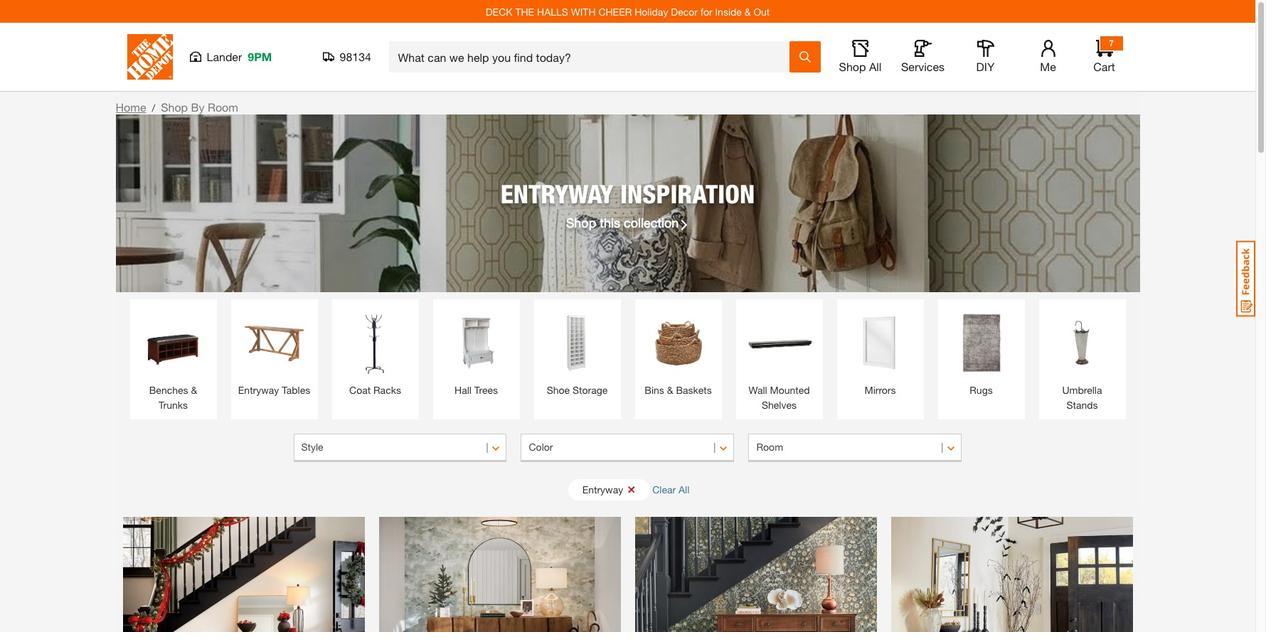 Task type: vqa. For each thing, say whether or not it's contained in the screenshot.
grandchildren
no



Task type: locate. For each thing, give the bounding box(es) containing it.
entryway tables image
[[238, 307, 311, 379]]

wall mounted shelves link
[[743, 307, 816, 413]]

shoe storage image
[[541, 307, 614, 379]]

home
[[116, 100, 146, 114]]

stands
[[1067, 399, 1098, 411]]

0 vertical spatial entryway
[[501, 178, 614, 209]]

1 vertical spatial all
[[679, 483, 690, 496]]

holiday
[[635, 5, 668, 17]]

non lazy image image
[[116, 115, 1140, 292]]

all
[[869, 60, 882, 73], [679, 483, 690, 496]]

the
[[515, 5, 534, 17]]

0 vertical spatial shop
[[839, 60, 866, 73]]

shop inside shop this collection link
[[566, 215, 597, 230]]

cheer
[[599, 5, 632, 17]]

0 vertical spatial all
[[869, 60, 882, 73]]

mirrors image
[[844, 307, 917, 379]]

me button
[[1026, 40, 1071, 74]]

decor
[[671, 5, 698, 17]]

0 horizontal spatial all
[[679, 483, 690, 496]]

1 vertical spatial room
[[757, 441, 783, 453]]

room inside button
[[757, 441, 783, 453]]

all inside button
[[679, 483, 690, 496]]

rugs link
[[945, 307, 1018, 398]]

98134
[[340, 50, 371, 63]]

shoe storage link
[[541, 307, 614, 398]]

home / shop by room
[[116, 100, 238, 114]]

2 vertical spatial shop
[[566, 215, 597, 230]]

lander
[[207, 50, 242, 63]]

2 horizontal spatial shop
[[839, 60, 866, 73]]

room button
[[749, 434, 962, 462]]

shop for shop this collection
[[566, 215, 597, 230]]

room right by
[[208, 100, 238, 114]]

all for shop all
[[869, 60, 882, 73]]

shop right the /
[[161, 100, 188, 114]]

cart
[[1094, 60, 1116, 73]]

& inside bins & baskets link
[[667, 384, 673, 396]]

shop left services on the top of page
[[839, 60, 866, 73]]

shop left this
[[566, 215, 597, 230]]

clear all
[[653, 483, 690, 496]]

/
[[152, 102, 155, 114]]

bins
[[645, 384, 664, 396]]

shop this collection
[[566, 215, 679, 230]]

stretchy image image
[[123, 517, 365, 633], [379, 517, 621, 633], [635, 517, 877, 633], [891, 517, 1133, 633]]

bins & baskets link
[[642, 307, 715, 398]]

deck
[[486, 5, 513, 17]]

umbrella stands
[[1063, 384, 1103, 411]]

all right the clear
[[679, 483, 690, 496]]

out
[[754, 5, 770, 17]]

shop inside shop all button
[[839, 60, 866, 73]]

benches
[[149, 384, 188, 396]]

entryway button
[[568, 479, 651, 501]]

all left services on the top of page
[[869, 60, 882, 73]]

shop
[[839, 60, 866, 73], [161, 100, 188, 114], [566, 215, 597, 230]]

umbrella
[[1063, 384, 1103, 396]]

clear all button
[[653, 477, 690, 503]]

racks
[[374, 384, 401, 396]]

1 horizontal spatial all
[[869, 60, 882, 73]]

all for clear all
[[679, 483, 690, 496]]

cart 7
[[1094, 38, 1116, 73]]

all inside button
[[869, 60, 882, 73]]

deck the halls with cheer holiday decor for inside & out
[[486, 5, 770, 17]]

0 vertical spatial room
[[208, 100, 238, 114]]

benches & trunks link
[[137, 307, 210, 413]]

1 horizontal spatial room
[[757, 441, 783, 453]]

umbrella stands link
[[1046, 307, 1119, 413]]

style
[[301, 441, 323, 453]]

for
[[701, 5, 713, 17]]

benches & trunks
[[149, 384, 197, 411]]

1 horizontal spatial &
[[667, 384, 673, 396]]

storage
[[573, 384, 608, 396]]

7
[[1109, 38, 1114, 48]]

1 horizontal spatial shop
[[566, 215, 597, 230]]

& right benches
[[191, 384, 197, 396]]

room
[[208, 100, 238, 114], [757, 441, 783, 453]]

by
[[191, 100, 205, 114]]

inside
[[715, 5, 742, 17]]

0 horizontal spatial &
[[191, 384, 197, 396]]

trunks
[[159, 399, 188, 411]]

entryway inspiration
[[501, 178, 755, 209]]

2 vertical spatial entryway
[[583, 483, 623, 496]]

& right 'bins'
[[667, 384, 673, 396]]

coat racks link
[[339, 307, 412, 398]]

entryway tables
[[238, 384, 310, 396]]

& left out
[[745, 5, 751, 17]]

tables
[[282, 384, 310, 396]]

1 vertical spatial entryway
[[238, 384, 279, 396]]

me
[[1040, 60, 1056, 73]]

entryway left tables on the bottom left of page
[[238, 384, 279, 396]]

entryway
[[501, 178, 614, 209], [238, 384, 279, 396], [583, 483, 623, 496]]

entryway tables link
[[238, 307, 311, 398]]

& inside benches & trunks
[[191, 384, 197, 396]]

entryway up this
[[501, 178, 614, 209]]

&
[[745, 5, 751, 17], [191, 384, 197, 396], [667, 384, 673, 396]]

wall mounted shelves
[[749, 384, 810, 411]]

room down shelves
[[757, 441, 783, 453]]

clear
[[653, 483, 676, 496]]

entryway down color "button"
[[583, 483, 623, 496]]

trees
[[474, 384, 498, 396]]

shoe storage
[[547, 384, 608, 396]]

2 stretchy image image from the left
[[379, 517, 621, 633]]

services button
[[900, 40, 946, 74]]

entryway for entryway tables
[[238, 384, 279, 396]]

1 vertical spatial shop
[[161, 100, 188, 114]]



Task type: describe. For each thing, give the bounding box(es) containing it.
home link
[[116, 100, 146, 114]]

wall
[[749, 384, 767, 396]]

inspiration
[[620, 178, 755, 209]]

halls
[[537, 5, 568, 17]]

services
[[902, 60, 945, 73]]

bins & baskets
[[645, 384, 712, 396]]

coat
[[349, 384, 371, 396]]

hall
[[455, 384, 472, 396]]

bins & baskets image
[[642, 307, 715, 379]]

shop all
[[839, 60, 882, 73]]

shelves
[[762, 399, 797, 411]]

What can we help you find today? search field
[[398, 42, 789, 72]]

hall trees link
[[440, 307, 513, 398]]

feedback link image
[[1237, 240, 1256, 317]]

benches & trunks image
[[137, 307, 210, 379]]

shoe
[[547, 384, 570, 396]]

deck the halls with cheer holiday decor for inside & out link
[[486, 5, 770, 17]]

with
[[571, 5, 596, 17]]

rugs image
[[945, 307, 1018, 379]]

9pm
[[248, 50, 272, 63]]

& for bins & baskets
[[667, 384, 673, 396]]

color
[[529, 441, 553, 453]]

coat racks image
[[339, 307, 412, 379]]

shop for shop all
[[839, 60, 866, 73]]

this
[[600, 215, 620, 230]]

mirrors link
[[844, 307, 917, 398]]

4 stretchy image image from the left
[[891, 517, 1133, 633]]

hall trees
[[455, 384, 498, 396]]

3 stretchy image image from the left
[[635, 517, 877, 633]]

entryway for entryway inspiration
[[501, 178, 614, 209]]

shop all button
[[838, 40, 883, 74]]

diy
[[977, 60, 995, 73]]

diy button
[[963, 40, 1009, 74]]

coat racks
[[349, 384, 401, 396]]

style button
[[294, 434, 507, 462]]

entryway inside "button"
[[583, 483, 623, 496]]

collection
[[624, 215, 679, 230]]

0 horizontal spatial shop
[[161, 100, 188, 114]]

baskets
[[676, 384, 712, 396]]

rugs
[[970, 384, 993, 396]]

2 horizontal spatial &
[[745, 5, 751, 17]]

& for benches & trunks
[[191, 384, 197, 396]]

98134 button
[[323, 50, 372, 64]]

hall trees image
[[440, 307, 513, 379]]

color button
[[521, 434, 735, 462]]

1 stretchy image image from the left
[[123, 517, 365, 633]]

lander 9pm
[[207, 50, 272, 63]]

umbrella stands image
[[1046, 307, 1119, 379]]

mirrors
[[865, 384, 896, 396]]

shop this collection link
[[566, 213, 690, 232]]

the home depot logo image
[[127, 34, 173, 80]]

wall mounted shelves image
[[743, 307, 816, 379]]

mounted
[[770, 384, 810, 396]]

0 horizontal spatial room
[[208, 100, 238, 114]]



